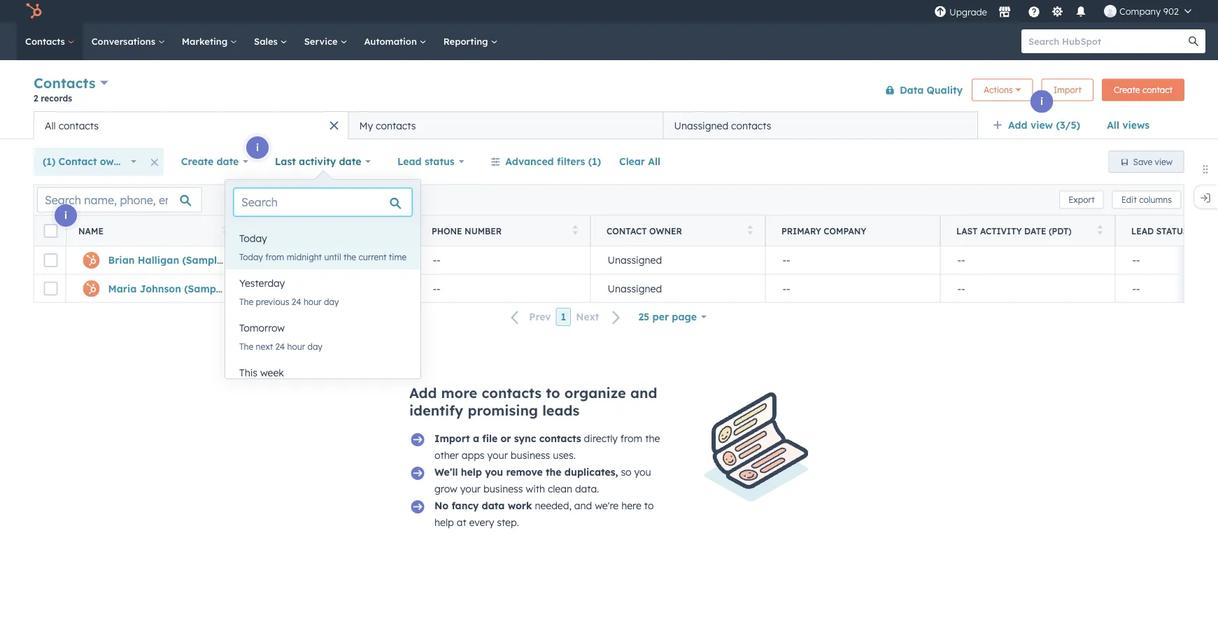 Task type: locate. For each thing, give the bounding box(es) containing it.
unassigned button for bh@hubspot.com
[[591, 246, 766, 274]]

0 horizontal spatial from
[[265, 252, 284, 262]]

all right clear
[[648, 155, 661, 168]]

i down (1) contact owner
[[64, 209, 67, 221]]

last inside dropdown button
[[275, 155, 296, 168]]

contacts for all contacts
[[59, 119, 99, 132]]

contacts up the records
[[34, 74, 96, 92]]

24 right next
[[275, 341, 285, 352]]

and
[[631, 384, 657, 402], [574, 500, 592, 512]]

0 vertical spatial to
[[546, 384, 560, 402]]

2 horizontal spatial i
[[1041, 95, 1043, 107]]

2 press to sort. image from the left
[[573, 225, 578, 235]]

add inside popup button
[[1008, 119, 1028, 131]]

view
[[1031, 119, 1053, 131], [1155, 156, 1173, 167]]

2 vertical spatial the
[[546, 466, 562, 478]]

0 vertical spatial today
[[239, 232, 267, 245]]

5 press to sort. element from the left
[[1098, 225, 1103, 237]]

0 horizontal spatial the
[[344, 252, 356, 262]]

press to sort. image left primary
[[748, 225, 753, 235]]

contact)
[[226, 254, 268, 266], [228, 282, 270, 295]]

unassigned button up 25 per page popup button
[[591, 274, 766, 302]]

(sample down brian halligan (sample contact) on the left top of page
[[184, 282, 225, 295]]

0 vertical spatial (sample
[[182, 254, 223, 266]]

hubspot link
[[17, 3, 52, 20]]

views
[[1123, 119, 1150, 131]]

view inside button
[[1155, 156, 1173, 167]]

press to sort. image down filters
[[573, 225, 578, 235]]

1 press to sort. image from the left
[[398, 225, 403, 235]]

1 horizontal spatial day
[[324, 296, 339, 307]]

prev button
[[503, 308, 556, 326]]

lead for lead status
[[398, 155, 422, 168]]

24 for yesterday
[[292, 296, 301, 307]]

unassigned button for emailmaria@hubspot.com
[[591, 274, 766, 302]]

marketing link
[[173, 22, 246, 60]]

1 horizontal spatial help
[[461, 466, 482, 478]]

business up we'll help you remove the duplicates,
[[511, 449, 550, 462]]

1 horizontal spatial create
[[1114, 85, 1140, 95]]

(1) right filters
[[588, 155, 601, 168]]

all for all views
[[1107, 119, 1120, 131]]

date
[[217, 155, 239, 168], [339, 155, 361, 168]]

0 horizontal spatial view
[[1031, 119, 1053, 131]]

1 horizontal spatial 24
[[292, 296, 301, 307]]

lead for lead status
[[1132, 226, 1154, 236]]

press to sort. element for phone number
[[573, 225, 578, 237]]

1 vertical spatial the
[[645, 432, 660, 445]]

0 vertical spatial view
[[1031, 119, 1053, 131]]

import inside button
[[1054, 85, 1082, 95]]

0 vertical spatial 24
[[292, 296, 301, 307]]

your inside so you grow your business with clean data.
[[460, 483, 481, 495]]

press to sort. image up time
[[398, 225, 403, 235]]

0 horizontal spatial add
[[409, 384, 437, 402]]

0 horizontal spatial create
[[181, 155, 214, 168]]

view inside popup button
[[1031, 119, 1053, 131]]

a
[[473, 432, 479, 445]]

1 vertical spatial contact)
[[228, 282, 270, 295]]

save view button
[[1109, 150, 1185, 173]]

0 vertical spatial unassigned
[[674, 119, 729, 132]]

0 vertical spatial add
[[1008, 119, 1028, 131]]

0 vertical spatial your
[[487, 449, 508, 462]]

2 date from the left
[[339, 155, 361, 168]]

day
[[324, 296, 339, 307], [308, 341, 323, 352]]

today right press to sort. image
[[239, 232, 267, 245]]

0 vertical spatial owner
[[100, 155, 130, 168]]

grow
[[435, 483, 457, 495]]

0 vertical spatial lead
[[398, 155, 422, 168]]

1 horizontal spatial from
[[621, 432, 643, 445]]

the for yesterday
[[239, 296, 253, 307]]

2 unassigned button from the top
[[591, 274, 766, 302]]

1 vertical spatial view
[[1155, 156, 1173, 167]]

you right so
[[634, 466, 651, 478]]

contact) for emailmaria@hubspot.com
[[228, 282, 270, 295]]

file
[[482, 432, 498, 445]]

0 horizontal spatial your
[[460, 483, 481, 495]]

view right save
[[1155, 156, 1173, 167]]

so you grow your business with clean data.
[[435, 466, 651, 495]]

name
[[78, 226, 103, 236]]

1 horizontal spatial contact
[[607, 226, 647, 236]]

4 press to sort. element from the left
[[748, 225, 753, 237]]

i up add view (3/5)
[[1041, 95, 1043, 107]]

create
[[1114, 85, 1140, 95], [181, 155, 214, 168]]

2 you from the left
[[634, 466, 651, 478]]

import for import
[[1054, 85, 1082, 95]]

1 vertical spatial owner
[[649, 226, 682, 236]]

from down email
[[265, 252, 284, 262]]

1 horizontal spatial add
[[1008, 119, 1028, 131]]

contacts inside "button"
[[59, 119, 99, 132]]

contacts down hubspot link
[[25, 35, 68, 47]]

1 (1) from the left
[[43, 155, 55, 168]]

-- button
[[416, 246, 591, 274], [1116, 246, 1218, 274], [416, 274, 591, 302], [1116, 274, 1218, 302]]

day inside tomorrow the next 24 hour day
[[308, 341, 323, 352]]

create for create date
[[181, 155, 214, 168]]

press to sort. element
[[223, 225, 228, 237], [398, 225, 403, 237], [573, 225, 578, 237], [748, 225, 753, 237], [1098, 225, 1103, 237]]

import up other
[[435, 432, 470, 445]]

last activity date (pdt)
[[957, 226, 1072, 236]]

import
[[1054, 85, 1082, 95], [435, 432, 470, 445]]

the inside yesterday the previous 24 hour day
[[239, 296, 253, 307]]

hour for yesterday
[[304, 296, 322, 307]]

1 button
[[556, 308, 571, 326]]

brian
[[108, 254, 135, 266]]

day up this week button in the left bottom of the page
[[308, 341, 323, 352]]

1 vertical spatial from
[[621, 432, 643, 445]]

0 vertical spatial from
[[265, 252, 284, 262]]

2 vertical spatial unassigned
[[608, 282, 662, 295]]

1 horizontal spatial to
[[644, 500, 654, 512]]

duplicates,
[[565, 466, 618, 478]]

contact down clear
[[607, 226, 647, 236]]

yesterday button
[[225, 269, 421, 297]]

company
[[1120, 5, 1161, 17]]

hour inside yesterday the previous 24 hour day
[[304, 296, 322, 307]]

1 vertical spatial contacts
[[34, 74, 96, 92]]

all down 2 records
[[45, 119, 56, 132]]

last for last activity date (pdt)
[[957, 226, 978, 236]]

(1) contact owner
[[43, 155, 130, 168]]

0 horizontal spatial help
[[435, 516, 454, 529]]

1 vertical spatial import
[[435, 432, 470, 445]]

2 (1) from the left
[[588, 155, 601, 168]]

advanced filters (1)
[[506, 155, 601, 168]]

contact down all contacts
[[58, 155, 97, 168]]

0 horizontal spatial last
[[275, 155, 296, 168]]

the up clean
[[546, 466, 562, 478]]

1 horizontal spatial import
[[1054, 85, 1082, 95]]

marketplaces image
[[999, 6, 1011, 19]]

create contact button
[[1102, 79, 1185, 101]]

1 horizontal spatial all
[[648, 155, 661, 168]]

1 vertical spatial and
[[574, 500, 592, 512]]

owner
[[100, 155, 130, 168], [649, 226, 682, 236]]

1 vertical spatial add
[[409, 384, 437, 402]]

press to sort. image
[[398, 225, 403, 235], [573, 225, 578, 235], [748, 225, 753, 235], [1098, 225, 1103, 235]]

settings image
[[1051, 6, 1064, 19]]

menu
[[933, 0, 1202, 22]]

0 horizontal spatial 24
[[275, 341, 285, 352]]

to inside the add more contacts to organize and identify promising leads
[[546, 384, 560, 402]]

1 horizontal spatial your
[[487, 449, 508, 462]]

add for add more contacts to organize and identify promising leads
[[409, 384, 437, 402]]

2 press to sort. element from the left
[[398, 225, 403, 237]]

data quality
[[900, 84, 963, 96]]

you left remove
[[485, 466, 503, 478]]

and right organize
[[631, 384, 657, 402]]

0 vertical spatial business
[[511, 449, 550, 462]]

help down the apps
[[461, 466, 482, 478]]

0 horizontal spatial lead
[[398, 155, 422, 168]]

press to sort. element for email
[[398, 225, 403, 237]]

contact
[[58, 155, 97, 168], [607, 226, 647, 236]]

create inside button
[[1114, 85, 1140, 95]]

i
[[1041, 95, 1043, 107], [256, 141, 259, 154], [64, 209, 67, 221]]

press to sort. element left email
[[223, 225, 228, 237]]

every
[[469, 516, 494, 529]]

last for last activity date
[[275, 155, 296, 168]]

actions
[[984, 85, 1013, 95]]

1 vertical spatial lead
[[1132, 226, 1154, 236]]

hour inside tomorrow the next 24 hour day
[[287, 341, 305, 352]]

0 horizontal spatial day
[[308, 341, 323, 352]]

0 horizontal spatial owner
[[100, 155, 130, 168]]

view for save
[[1155, 156, 1173, 167]]

lead
[[398, 155, 422, 168], [1132, 226, 1154, 236]]

24 for tomorrow
[[275, 341, 285, 352]]

Search search field
[[234, 188, 412, 216]]

(1) inside popup button
[[43, 155, 55, 168]]

1 the from the top
[[239, 296, 253, 307]]

3 press to sort. element from the left
[[573, 225, 578, 237]]

1 vertical spatial the
[[239, 341, 253, 352]]

i button up add view (3/5)
[[1031, 90, 1053, 113]]

list box
[[225, 225, 421, 404]]

2 vertical spatial i button
[[55, 204, 77, 227]]

0 vertical spatial day
[[324, 296, 339, 307]]

1 date from the left
[[217, 155, 239, 168]]

contacts
[[25, 35, 68, 47], [34, 74, 96, 92]]

contacts inside button
[[731, 119, 771, 132]]

press to sort. element up time
[[398, 225, 403, 237]]

business up the "data"
[[484, 483, 523, 495]]

to left organize
[[546, 384, 560, 402]]

owner inside popup button
[[100, 155, 130, 168]]

1 vertical spatial to
[[644, 500, 654, 512]]

emailmaria@hubspot.com
[[258, 282, 387, 295]]

to right here
[[644, 500, 654, 512]]

create date
[[181, 155, 239, 168]]

(sample for halligan
[[182, 254, 223, 266]]

1 horizontal spatial you
[[634, 466, 651, 478]]

(1)
[[43, 155, 55, 168], [588, 155, 601, 168]]

1 horizontal spatial view
[[1155, 156, 1173, 167]]

last
[[275, 155, 296, 168], [957, 226, 978, 236]]

or
[[501, 432, 511, 445]]

press to sort. image for email
[[398, 225, 403, 235]]

press to sort. element for last activity date (pdt)
[[1098, 225, 1103, 237]]

last activity date button
[[266, 148, 380, 176]]

press to sort. element down export button in the top right of the page
[[1098, 225, 1103, 237]]

identify
[[409, 402, 463, 419]]

24 right previous
[[292, 296, 301, 307]]

promising
[[468, 402, 538, 419]]

0 vertical spatial i button
[[1031, 90, 1053, 113]]

all for all contacts
[[45, 119, 56, 132]]

apps
[[462, 449, 485, 462]]

the inside tomorrow the next 24 hour day
[[239, 341, 253, 352]]

you
[[485, 466, 503, 478], [634, 466, 651, 478]]

import button
[[1042, 79, 1094, 101]]

add
[[1008, 119, 1028, 131], [409, 384, 437, 402]]

0 vertical spatial contact
[[58, 155, 97, 168]]

activity
[[980, 226, 1022, 236]]

day for yesterday
[[324, 296, 339, 307]]

day down "emailmaria@hubspot.com"
[[324, 296, 339, 307]]

add inside the add more contacts to organize and identify promising leads
[[409, 384, 437, 402]]

1 vertical spatial unassigned
[[608, 254, 662, 266]]

sales link
[[246, 22, 296, 60]]

the right directly
[[645, 432, 660, 445]]

notifications button
[[1069, 0, 1093, 22]]

1 vertical spatial business
[[484, 483, 523, 495]]

0 vertical spatial create
[[1114, 85, 1140, 95]]

25
[[639, 311, 650, 323]]

2 horizontal spatial i button
[[1031, 90, 1053, 113]]

halligan
[[138, 254, 179, 266]]

unassigned button down contact owner
[[591, 246, 766, 274]]

press to sort. element left primary
[[748, 225, 753, 237]]

help down no
[[435, 516, 454, 529]]

0 horizontal spatial i button
[[55, 204, 77, 227]]

contacts for my contacts
[[376, 119, 416, 132]]

1 horizontal spatial (1)
[[588, 155, 601, 168]]

0 vertical spatial i
[[1041, 95, 1043, 107]]

your down file
[[487, 449, 508, 462]]

0 horizontal spatial all
[[45, 119, 56, 132]]

from right directly
[[621, 432, 643, 445]]

0 horizontal spatial (1)
[[43, 155, 55, 168]]

(1) down all contacts
[[43, 155, 55, 168]]

i button left name
[[55, 204, 77, 227]]

day inside yesterday the previous 24 hour day
[[324, 296, 339, 307]]

all views link
[[1098, 111, 1159, 139]]

1 horizontal spatial and
[[631, 384, 657, 402]]

unassigned for emailmaria@hubspot.com
[[608, 282, 662, 295]]

next
[[256, 341, 273, 352]]

add down actions popup button
[[1008, 119, 1028, 131]]

0 vertical spatial the
[[239, 296, 253, 307]]

the right until
[[344, 252, 356, 262]]

1 horizontal spatial date
[[339, 155, 361, 168]]

2 horizontal spatial the
[[645, 432, 660, 445]]

lead inside popup button
[[398, 155, 422, 168]]

0 horizontal spatial import
[[435, 432, 470, 445]]

save
[[1133, 156, 1153, 167]]

25 per page
[[639, 311, 697, 323]]

import up (3/5)
[[1054, 85, 1082, 95]]

hour down "emailmaria@hubspot.com"
[[304, 296, 322, 307]]

all inside all contacts "button"
[[45, 119, 56, 132]]

view left (3/5)
[[1031, 119, 1053, 131]]

add for add view (3/5)
[[1008, 119, 1028, 131]]

24 inside yesterday the previous 24 hour day
[[292, 296, 301, 307]]

search image
[[1189, 36, 1199, 46]]

create inside popup button
[[181, 155, 214, 168]]

2 vertical spatial i
[[64, 209, 67, 221]]

this
[[239, 367, 258, 379]]

all left views
[[1107, 119, 1120, 131]]

hour right next
[[287, 341, 305, 352]]

data
[[900, 84, 924, 96]]

date down all contacts "button"
[[217, 155, 239, 168]]

1 horizontal spatial i button
[[246, 136, 269, 159]]

service link
[[296, 22, 356, 60]]

0 vertical spatial hour
[[304, 296, 322, 307]]

your
[[487, 449, 508, 462], [460, 483, 481, 495]]

your up the fancy
[[460, 483, 481, 495]]

the down yesterday on the left of page
[[239, 296, 253, 307]]

hour
[[304, 296, 322, 307], [287, 341, 305, 352]]

i button right 'create date'
[[246, 136, 269, 159]]

we'll
[[435, 466, 458, 478]]

0 vertical spatial and
[[631, 384, 657, 402]]

i button
[[1031, 90, 1053, 113], [246, 136, 269, 159], [55, 204, 77, 227]]

0 horizontal spatial and
[[574, 500, 592, 512]]

(sample
[[182, 254, 223, 266], [184, 282, 225, 295]]

2 horizontal spatial all
[[1107, 119, 1120, 131]]

contacts inside popup button
[[34, 74, 96, 92]]

--
[[433, 254, 441, 266], [783, 254, 790, 266], [958, 254, 965, 266], [1133, 254, 1140, 266], [433, 282, 441, 295], [783, 282, 790, 295], [958, 282, 965, 295], [1133, 282, 1140, 295]]

2 the from the top
[[239, 341, 253, 352]]

1 vertical spatial (sample
[[184, 282, 225, 295]]

today up yesterday on the left of page
[[239, 252, 263, 262]]

1 vertical spatial hour
[[287, 341, 305, 352]]

1 horizontal spatial last
[[957, 226, 978, 236]]

0 horizontal spatial date
[[217, 155, 239, 168]]

primary company
[[782, 226, 867, 236]]

1 vertical spatial i
[[256, 141, 259, 154]]

needed,
[[535, 500, 572, 512]]

press to sort. image down export button in the top right of the page
[[1098, 225, 1103, 235]]

24 inside tomorrow the next 24 hour day
[[275, 341, 285, 352]]

add view (3/5)
[[1008, 119, 1081, 131]]

activity
[[299, 155, 336, 168]]

data.
[[575, 483, 599, 495]]

edit columns button
[[1112, 191, 1181, 209]]

contact) up previous
[[228, 282, 270, 295]]

list box containing today
[[225, 225, 421, 404]]

export button
[[1060, 191, 1104, 209]]

1 vertical spatial day
[[308, 341, 323, 352]]

0 horizontal spatial you
[[485, 466, 503, 478]]

1 unassigned button from the top
[[591, 246, 766, 274]]

3 press to sort. image from the left
[[748, 225, 753, 235]]

contact inside popup button
[[58, 155, 97, 168]]

press to sort. image for last activity date (pdt)
[[1098, 225, 1103, 235]]

date right activity
[[339, 155, 361, 168]]

0 vertical spatial last
[[275, 155, 296, 168]]

create left contact on the top right of page
[[1114, 85, 1140, 95]]

1 vertical spatial your
[[460, 483, 481, 495]]

email
[[257, 226, 285, 236]]

create contact
[[1114, 85, 1173, 95]]

add left more
[[409, 384, 437, 402]]

1 vertical spatial today
[[239, 252, 263, 262]]

0 vertical spatial the
[[344, 252, 356, 262]]

the
[[344, 252, 356, 262], [645, 432, 660, 445], [546, 466, 562, 478]]

1 horizontal spatial owner
[[649, 226, 682, 236]]

create down all contacts "button"
[[181, 155, 214, 168]]

we're
[[595, 500, 619, 512]]

lead status
[[398, 155, 455, 168]]

1 horizontal spatial lead
[[1132, 226, 1154, 236]]

1 vertical spatial 24
[[275, 341, 285, 352]]

(sample up maria johnson (sample contact) link
[[182, 254, 223, 266]]

0 vertical spatial import
[[1054, 85, 1082, 95]]

and down the data.
[[574, 500, 592, 512]]

contacts inside button
[[376, 119, 416, 132]]

4 press to sort. image from the left
[[1098, 225, 1103, 235]]

0 horizontal spatial contact
[[58, 155, 97, 168]]

25 per page button
[[629, 303, 716, 331]]

needed, and we're here to help at every step.
[[435, 500, 654, 529]]

i left last activity date dropdown button
[[256, 141, 259, 154]]

the left next
[[239, 341, 253, 352]]

press to sort. element left contact owner
[[573, 225, 578, 237]]

contact) up yesterday on the left of page
[[226, 254, 268, 266]]

1 vertical spatial last
[[957, 226, 978, 236]]

from inside directly from the other apps your business uses.
[[621, 432, 643, 445]]

menu containing company 902
[[933, 0, 1202, 22]]

(1) inside button
[[588, 155, 601, 168]]



Task type: describe. For each thing, give the bounding box(es) containing it.
1 horizontal spatial the
[[546, 466, 562, 478]]

2 records
[[34, 93, 72, 103]]

we'll help you remove the duplicates,
[[435, 466, 618, 478]]

contacts inside the add more contacts to organize and identify promising leads
[[482, 384, 542, 402]]

business inside so you grow your business with clean data.
[[484, 483, 523, 495]]

step.
[[497, 516, 519, 529]]

clear
[[619, 155, 645, 168]]

1 today from the top
[[239, 232, 267, 245]]

create for create contact
[[1114, 85, 1140, 95]]

and inside needed, and we're here to help at every step.
[[574, 500, 592, 512]]

primary
[[782, 226, 821, 236]]

contacts banner
[[34, 72, 1185, 111]]

brian halligan (sample contact)
[[108, 254, 268, 266]]

1 vertical spatial contact
[[607, 226, 647, 236]]

quality
[[927, 84, 963, 96]]

contacts button
[[34, 73, 109, 93]]

bh@hubspot.com button
[[241, 246, 416, 274]]

Search name, phone, email addresses, or company search field
[[37, 187, 202, 212]]

the inside directly from the other apps your business uses.
[[645, 432, 660, 445]]

1 horizontal spatial i
[[256, 141, 259, 154]]

0 vertical spatial help
[[461, 466, 482, 478]]

automation link
[[356, 22, 435, 60]]

maria johnson (sample contact)
[[108, 282, 270, 295]]

with
[[526, 483, 545, 495]]

no fancy data work
[[435, 500, 532, 512]]

at
[[457, 516, 466, 529]]

save view
[[1133, 156, 1173, 167]]

hour for tomorrow
[[287, 341, 305, 352]]

maria johnson (sample contact) link
[[108, 282, 270, 295]]

phone
[[432, 226, 462, 236]]

help inside needed, and we're here to help at every step.
[[435, 516, 454, 529]]

add more contacts to organize and identify promising leads
[[409, 384, 657, 419]]

company 902
[[1120, 5, 1179, 17]]

1 vertical spatial i button
[[246, 136, 269, 159]]

directly from the other apps your business uses.
[[435, 432, 660, 462]]

from inside 'today today from midnight until the current time'
[[265, 252, 284, 262]]

business inside directly from the other apps your business uses.
[[511, 449, 550, 462]]

all inside clear all button
[[648, 155, 661, 168]]

status
[[425, 155, 455, 168]]

contact owner
[[607, 226, 682, 236]]

1
[[561, 311, 566, 323]]

902
[[1164, 5, 1179, 17]]

uses.
[[553, 449, 576, 462]]

organize
[[565, 384, 626, 402]]

press to sort. image
[[223, 225, 228, 235]]

date inside popup button
[[217, 155, 239, 168]]

contacts for unassigned contacts
[[731, 119, 771, 132]]

and inside the add more contacts to organize and identify promising leads
[[631, 384, 657, 402]]

(3/5)
[[1056, 119, 1081, 131]]

to inside needed, and we're here to help at every step.
[[644, 500, 654, 512]]

upgrade image
[[934, 6, 947, 19]]

other
[[435, 449, 459, 462]]

help image
[[1028, 6, 1041, 19]]

time
[[389, 252, 407, 262]]

contact) for bh@hubspot.com
[[226, 254, 268, 266]]

view for add
[[1031, 119, 1053, 131]]

0 vertical spatial contacts
[[25, 35, 68, 47]]

status
[[1157, 226, 1188, 236]]

previous
[[256, 296, 289, 307]]

clear all
[[619, 155, 661, 168]]

you inside so you grow your business with clean data.
[[634, 466, 651, 478]]

notifications image
[[1075, 6, 1087, 19]]

help button
[[1022, 0, 1046, 22]]

pagination navigation
[[503, 308, 629, 326]]

2 today from the top
[[239, 252, 263, 262]]

bh@hubspot.com
[[258, 254, 343, 266]]

marketplaces button
[[990, 0, 1020, 22]]

fancy
[[452, 500, 479, 512]]

actions button
[[972, 79, 1033, 101]]

current
[[359, 252, 387, 262]]

unassigned inside unassigned contacts button
[[674, 119, 729, 132]]

data quality button
[[876, 76, 964, 104]]

lead status
[[1132, 226, 1188, 236]]

tomorrow the next 24 hour day
[[239, 322, 323, 352]]

settings link
[[1049, 4, 1066, 19]]

last activity date
[[275, 155, 361, 168]]

prev
[[529, 311, 551, 323]]

leads
[[543, 402, 580, 419]]

press to sort. image for contact owner
[[748, 225, 753, 235]]

clean
[[548, 483, 572, 495]]

day for tomorrow
[[308, 341, 323, 352]]

upgrade
[[950, 6, 987, 18]]

filters
[[557, 155, 585, 168]]

maria
[[108, 282, 137, 295]]

create date button
[[172, 148, 258, 176]]

page
[[672, 311, 697, 323]]

Search HubSpot search field
[[1022, 29, 1193, 53]]

1 you from the left
[[485, 466, 503, 478]]

sales
[[254, 35, 280, 47]]

bh@hubspot.com link
[[258, 254, 343, 266]]

more
[[441, 384, 477, 402]]

my contacts button
[[349, 111, 663, 139]]

press to sort. element for contact owner
[[748, 225, 753, 237]]

reporting link
[[435, 22, 506, 60]]

(sample for johnson
[[184, 282, 225, 295]]

this week button
[[225, 359, 421, 387]]

0 horizontal spatial i
[[64, 209, 67, 221]]

add view (3/5) button
[[984, 111, 1098, 139]]

phone number
[[432, 226, 502, 236]]

unassigned for bh@hubspot.com
[[608, 254, 662, 266]]

date inside dropdown button
[[339, 155, 361, 168]]

sync
[[514, 432, 536, 445]]

no
[[435, 500, 449, 512]]

reporting
[[443, 35, 491, 47]]

advanced filters (1) button
[[482, 148, 610, 176]]

edit
[[1122, 195, 1137, 205]]

today today from midnight until the current time
[[239, 232, 407, 262]]

press to sort. image for phone number
[[573, 225, 578, 235]]

hubspot image
[[25, 3, 42, 20]]

the for tomorrow
[[239, 341, 253, 352]]

conversations
[[91, 35, 158, 47]]

primary company column header
[[766, 216, 941, 246]]

week
[[260, 367, 284, 379]]

import for import a file or sync contacts
[[435, 432, 470, 445]]

mateo roberts image
[[1104, 5, 1117, 17]]

1 press to sort. element from the left
[[223, 225, 228, 237]]

records
[[41, 93, 72, 103]]

your inside directly from the other apps your business uses.
[[487, 449, 508, 462]]

my contacts
[[359, 119, 416, 132]]

until
[[324, 252, 341, 262]]

the inside 'today today from midnight until the current time'
[[344, 252, 356, 262]]

per
[[653, 311, 669, 323]]

my
[[359, 119, 373, 132]]



Task type: vqa. For each thing, say whether or not it's contained in the screenshot.


